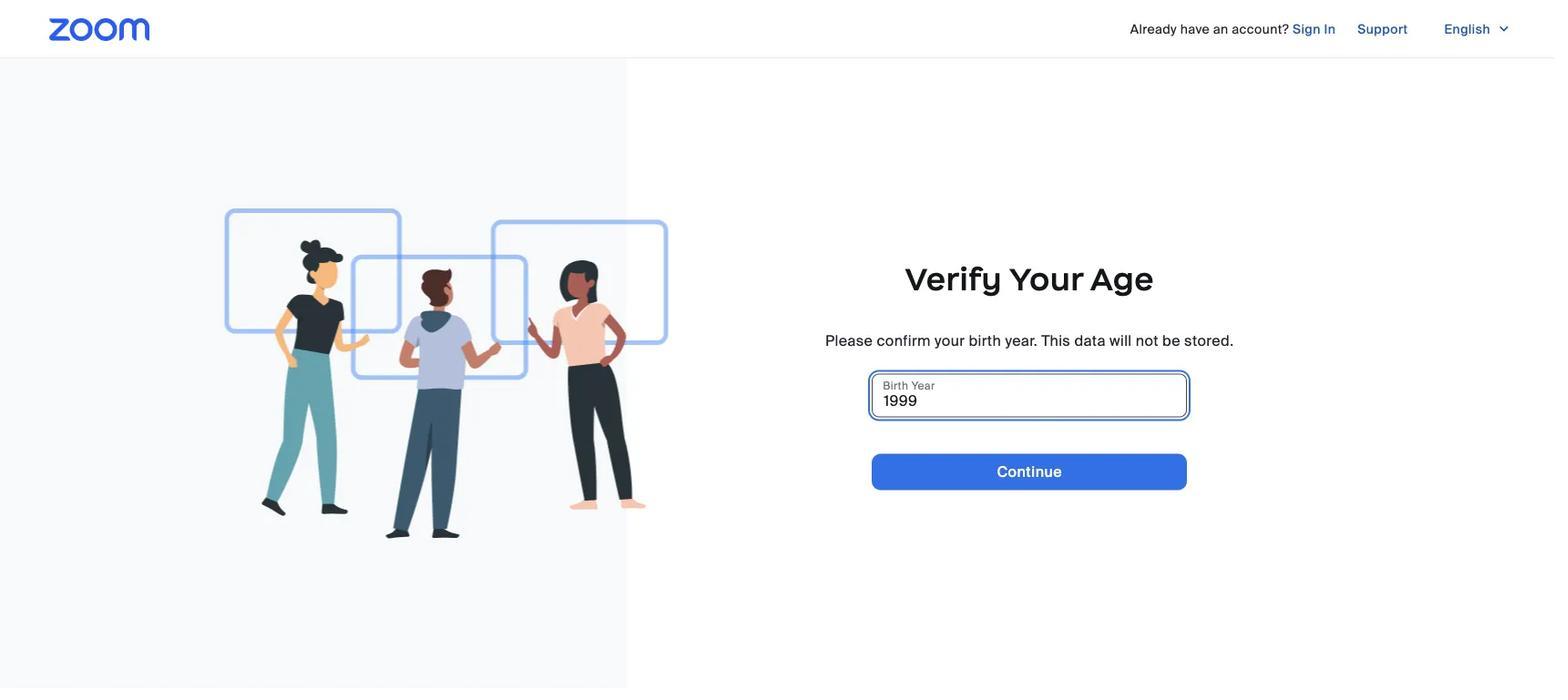 Task type: vqa. For each thing, say whether or not it's contained in the screenshot.
ADD icon
no



Task type: describe. For each thing, give the bounding box(es) containing it.
support
[[1358, 20, 1408, 37]]

down image
[[1498, 20, 1511, 38]]

sign
[[1293, 20, 1321, 37]]

birth year
[[883, 379, 935, 393]]

not
[[1136, 332, 1159, 351]]

stored.
[[1185, 332, 1234, 351]]

have
[[1181, 20, 1210, 37]]

year
[[912, 379, 935, 393]]

verify your age
[[905, 259, 1154, 299]]

age
[[1090, 259, 1154, 299]]

english button
[[1430, 15, 1525, 44]]

please confirm your birth year. this data will not be stored.
[[825, 332, 1234, 351]]

an
[[1213, 20, 1229, 37]]

already have an account? sign in
[[1130, 20, 1336, 37]]

continue button
[[872, 454, 1187, 491]]

verify
[[905, 259, 1002, 299]]

birth
[[969, 332, 1002, 351]]

support link
[[1358, 15, 1408, 44]]



Task type: locate. For each thing, give the bounding box(es) containing it.
this
[[1042, 332, 1071, 351]]

account?
[[1232, 20, 1289, 37]]

zoom logo image
[[49, 18, 150, 41]]

your
[[935, 332, 965, 351]]

Birth Year text field
[[872, 374, 1187, 418]]

sign in button
[[1293, 15, 1336, 44]]

birth
[[883, 379, 909, 393]]

english
[[1445, 20, 1491, 37]]

will
[[1110, 332, 1132, 351]]

your
[[1009, 259, 1084, 299]]

please
[[825, 332, 873, 351]]

year.
[[1005, 332, 1038, 351]]

zoom banner image image
[[225, 209, 668, 539]]

continue
[[997, 463, 1062, 482]]

data
[[1075, 332, 1106, 351]]

in
[[1324, 20, 1336, 37]]

already
[[1130, 20, 1177, 37]]

confirm
[[877, 332, 931, 351]]

be
[[1163, 332, 1181, 351]]



